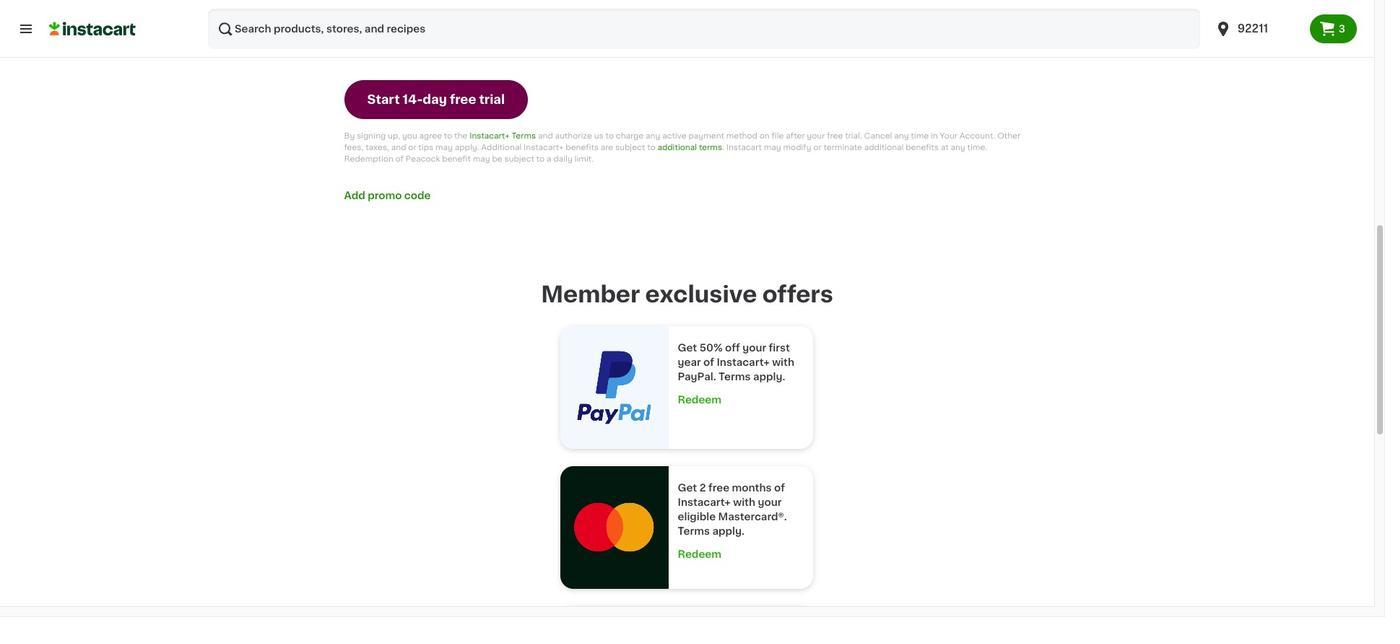 Task type: vqa. For each thing, say whether or not it's contained in the screenshot.
leftmost the with
yes



Task type: describe. For each thing, give the bounding box(es) containing it.
terminate
[[824, 143, 862, 151]]

are
[[601, 143, 613, 151]]

start 14-day free trial button
[[344, 80, 528, 119]]

member
[[541, 283, 640, 305]]

with inside get 2 free months of instacart+ with your eligible mastercard®. terms apply.
[[733, 497, 755, 508]]

limit.
[[575, 155, 594, 163]]

a
[[547, 155, 551, 163]]

redeem for get 50% off your first year of instacart+ with paypal. terms apply.
[[678, 395, 721, 405]]

cancel anytime
[[419, 22, 516, 34]]

in
[[931, 132, 938, 140]]

additional terms . instacart may modify or terminate additional benefits at any time.
[[657, 143, 987, 151]]

file
[[772, 132, 784, 140]]

tips
[[418, 143, 433, 151]]

offers
[[762, 283, 833, 305]]

1 92211 button from the left
[[1206, 9, 1310, 49]]

apply. inside and authorize us to charge any active payment method on file after your free trial. cancel any time in your account. other fees, taxes, and or tips may apply. additional instacart+ benefits are subject to
[[455, 143, 479, 151]]

instacart+ inside and authorize us to charge any active payment method on file after your free trial. cancel any time in your account. other fees, taxes, and or tips may apply. additional instacart+ benefits are subject to
[[524, 143, 564, 151]]

0 vertical spatial terms
[[512, 132, 536, 140]]

additional terms link
[[657, 143, 722, 151]]

on
[[759, 132, 770, 140]]

method
[[726, 132, 757, 140]]

of inside get 50% off your first year of instacart+ with paypal. terms apply.
[[703, 357, 714, 367]]

may inside and authorize us to charge any active payment method on file after your free trial. cancel any time in your account. other fees, taxes, and or tips may apply. additional instacart+ benefits are subject to
[[435, 143, 453, 151]]

get 2 free months of instacart+ with your eligible mastercard®. terms apply.
[[678, 483, 789, 536]]

.
[[722, 143, 724, 151]]

your inside get 2 free months of instacart+ with your eligible mastercard®. terms apply.
[[758, 497, 782, 508]]

0 vertical spatial and
[[538, 132, 553, 140]]

free inside get 2 free months of instacart+ with your eligible mastercard®. terms apply.
[[708, 483, 729, 493]]

exclusive
[[645, 283, 757, 305]]

benefits inside and authorize us to charge any active payment method on file after your free trial. cancel any time in your account. other fees, taxes, and or tips may apply. additional instacart+ benefits are subject to
[[566, 143, 599, 151]]

0 horizontal spatial and
[[391, 143, 406, 151]]

instacart+ terms link
[[470, 132, 536, 140]]

get for get 50% off your first year of instacart+ with paypal. terms apply.
[[678, 343, 697, 353]]

charge
[[616, 132, 644, 140]]

add promo code button
[[344, 188, 431, 203]]

be
[[492, 155, 502, 163]]

start 14-day free trial
[[367, 94, 505, 105]]

by signing up, you agree to the instacart+ terms
[[344, 132, 536, 140]]

trial.
[[845, 132, 862, 140]]

months
[[732, 483, 772, 493]]

active
[[662, 132, 686, 140]]

taxes,
[[366, 143, 389, 151]]

us
[[594, 132, 604, 140]]

eligible
[[678, 512, 716, 522]]

0 vertical spatial cancel
[[419, 22, 463, 34]]

up,
[[388, 132, 400, 140]]

apply. for get 50% off your first year of instacart+ with paypal. terms apply.
[[753, 372, 785, 382]]

Search field
[[208, 9, 1200, 49]]

to inside redemption of peacock benefit may be subject to a daily limit.
[[536, 155, 545, 163]]

subject inside redemption of peacock benefit may be subject to a daily limit.
[[504, 155, 534, 163]]

instacart+ inside get 2 free months of instacart+ with your eligible mastercard®. terms apply.
[[678, 497, 731, 508]]

14-
[[403, 94, 423, 105]]

authorize
[[555, 132, 592, 140]]

anytime
[[466, 22, 516, 34]]

time
[[911, 132, 929, 140]]

instacart logo image
[[49, 20, 136, 38]]

time.
[[967, 143, 987, 151]]

member exclusive offers
[[541, 283, 833, 305]]

agree
[[419, 132, 442, 140]]

signing
[[357, 132, 386, 140]]

redeem button for mastercard®.
[[678, 547, 805, 562]]

may for redemption of peacock benefit may be subject to a daily limit.
[[473, 155, 490, 163]]

promo
[[368, 190, 402, 200]]

may for additional terms . instacart may modify or terminate additional benefits at any time.
[[764, 143, 781, 151]]

daily
[[553, 155, 573, 163]]

add promo code
[[344, 190, 431, 200]]

1 horizontal spatial any
[[894, 132, 909, 140]]

peacock
[[406, 155, 440, 163]]



Task type: locate. For each thing, give the bounding box(es) containing it.
terms up additional
[[512, 132, 536, 140]]

1 vertical spatial get
[[678, 483, 697, 493]]

1 horizontal spatial additional
[[864, 143, 904, 151]]

modify
[[783, 143, 811, 151]]

day
[[423, 94, 447, 105]]

2 horizontal spatial free
[[827, 132, 843, 140]]

or down you
[[408, 143, 416, 151]]

free inside and authorize us to charge any active payment method on file after your free trial. cancel any time in your account. other fees, taxes, and or tips may apply. additional instacart+ benefits are subject to
[[827, 132, 843, 140]]

your inside get 50% off your first year of instacart+ with paypal. terms apply.
[[742, 343, 766, 353]]

at
[[941, 143, 949, 151]]

get inside get 50% off your first year of instacart+ with paypal. terms apply.
[[678, 343, 697, 353]]

of right months
[[774, 483, 785, 493]]

subject
[[615, 143, 645, 151], [504, 155, 534, 163]]

off
[[725, 343, 740, 353]]

with down first
[[772, 357, 794, 367]]

to left additional terms 'link'
[[647, 143, 655, 151]]

2 vertical spatial terms
[[678, 526, 710, 536]]

apply.
[[455, 143, 479, 151], [753, 372, 785, 382], [712, 526, 744, 536]]

after
[[786, 132, 805, 140]]

2 horizontal spatial of
[[774, 483, 785, 493]]

cancel inside and authorize us to charge any active payment method on file after your free trial. cancel any time in your account. other fees, taxes, and or tips may apply. additional instacart+ benefits are subject to
[[864, 132, 892, 140]]

1 horizontal spatial of
[[703, 357, 714, 367]]

1 vertical spatial with
[[733, 497, 755, 508]]

0 horizontal spatial terms
[[512, 132, 536, 140]]

additional right terminate
[[864, 143, 904, 151]]

2 benefits from the left
[[906, 143, 939, 151]]

1 vertical spatial free
[[827, 132, 843, 140]]

92211 button
[[1206, 9, 1310, 49], [1214, 9, 1301, 49]]

of inside get 2 free months of instacart+ with your eligible mastercard®. terms apply.
[[774, 483, 785, 493]]

1 horizontal spatial cancel
[[864, 132, 892, 140]]

fees,
[[344, 143, 364, 151]]

terms
[[512, 132, 536, 140], [719, 372, 751, 382], [678, 526, 710, 536]]

3 button
[[1310, 14, 1357, 43]]

redemption of peacock benefit may be subject to a daily limit.
[[344, 143, 989, 163]]

subject inside and authorize us to charge any active payment method on file after your free trial. cancel any time in your account. other fees, taxes, and or tips may apply. additional instacart+ benefits are subject to
[[615, 143, 645, 151]]

year
[[678, 357, 701, 367]]

with
[[772, 357, 794, 367], [733, 497, 755, 508]]

apply. for get 2 free months of instacart+ with your eligible mastercard®. terms apply.
[[712, 526, 744, 536]]

1 vertical spatial redeem button
[[678, 547, 805, 562]]

0 horizontal spatial additional
[[657, 143, 697, 151]]

0 horizontal spatial free
[[450, 94, 476, 105]]

1 horizontal spatial free
[[708, 483, 729, 493]]

to
[[444, 132, 452, 140], [606, 132, 614, 140], [647, 143, 655, 151], [536, 155, 545, 163]]

0 horizontal spatial any
[[646, 132, 660, 140]]

or
[[408, 143, 416, 151], [813, 143, 821, 151]]

0 vertical spatial apply.
[[455, 143, 479, 151]]

apply. inside get 2 free months of instacart+ with your eligible mastercard®. terms apply.
[[712, 526, 744, 536]]

additional
[[481, 143, 522, 151]]

redeem button down get 50% off your first year of instacart+ with paypal. terms apply.
[[678, 393, 805, 407]]

may inside redemption of peacock benefit may be subject to a daily limit.
[[473, 155, 490, 163]]

0 horizontal spatial may
[[435, 143, 453, 151]]

instacart+ up the a on the top of page
[[524, 143, 564, 151]]

instacart+
[[470, 132, 510, 140], [524, 143, 564, 151], [717, 357, 770, 367], [678, 497, 731, 508]]

get 50% off your first year of instacart+ with paypal. terms apply.
[[678, 343, 797, 382]]

free inside start 14-day free trial button
[[450, 94, 476, 105]]

1 horizontal spatial with
[[772, 357, 794, 367]]

and
[[538, 132, 553, 140], [391, 143, 406, 151]]

0 vertical spatial free
[[450, 94, 476, 105]]

may down the file
[[764, 143, 781, 151]]

0 vertical spatial redeem
[[678, 395, 721, 405]]

other
[[997, 132, 1020, 140]]

redeem for get 2 free months of instacart+ with your eligible mastercard®. terms apply.
[[678, 549, 721, 560]]

1 additional from the left
[[657, 143, 697, 151]]

your inside and authorize us to charge any active payment method on file after your free trial. cancel any time in your account. other fees, taxes, and or tips may apply. additional instacart+ benefits are subject to
[[807, 132, 825, 140]]

and authorize us to charge any active payment method on file after your free trial. cancel any time in your account. other fees, taxes, and or tips may apply. additional instacart+ benefits are subject to
[[344, 132, 1022, 151]]

50%
[[699, 343, 723, 353]]

cancel left anytime on the top left of the page
[[419, 22, 463, 34]]

may
[[435, 143, 453, 151], [764, 143, 781, 151], [473, 155, 490, 163]]

and up the a on the top of page
[[538, 132, 553, 140]]

2 get from the top
[[678, 483, 697, 493]]

1 horizontal spatial benefits
[[906, 143, 939, 151]]

subject down charge
[[615, 143, 645, 151]]

1 vertical spatial redeem
[[678, 549, 721, 560]]

and down up,
[[391, 143, 406, 151]]

may left be
[[473, 155, 490, 163]]

0 horizontal spatial benefits
[[566, 143, 599, 151]]

trial
[[479, 94, 505, 105]]

2 vertical spatial apply.
[[712, 526, 744, 536]]

0 horizontal spatial of
[[395, 155, 404, 163]]

redeem
[[678, 395, 721, 405], [678, 549, 721, 560]]

1 horizontal spatial apply.
[[712, 526, 744, 536]]

2 redeem from the top
[[678, 549, 721, 560]]

apply. down first
[[753, 372, 785, 382]]

2 horizontal spatial any
[[951, 143, 965, 151]]

1 vertical spatial cancel
[[864, 132, 892, 140]]

first
[[769, 343, 790, 353]]

by
[[344, 132, 355, 140]]

additional down active
[[657, 143, 697, 151]]

0 vertical spatial of
[[395, 155, 404, 163]]

terms for get 50% off your first year of instacart+ with paypal. terms apply.
[[719, 372, 751, 382]]

terms inside get 2 free months of instacart+ with your eligible mastercard®. terms apply.
[[678, 526, 710, 536]]

instacart+ down 2
[[678, 497, 731, 508]]

1 horizontal spatial terms
[[678, 526, 710, 536]]

any right at
[[951, 143, 965, 151]]

0 horizontal spatial cancel
[[419, 22, 463, 34]]

free right day
[[450, 94, 476, 105]]

2 vertical spatial your
[[758, 497, 782, 508]]

instacart+ down off
[[717, 357, 770, 367]]

benefits up 'limit.'
[[566, 143, 599, 151]]

2 92211 button from the left
[[1214, 9, 1301, 49]]

2 redeem button from the top
[[678, 547, 805, 562]]

1 horizontal spatial subject
[[615, 143, 645, 151]]

or inside and authorize us to charge any active payment method on file after your free trial. cancel any time in your account. other fees, taxes, and or tips may apply. additional instacart+ benefits are subject to
[[408, 143, 416, 151]]

1 benefits from the left
[[566, 143, 599, 151]]

1 vertical spatial of
[[703, 357, 714, 367]]

None search field
[[208, 9, 1200, 49]]

with down months
[[733, 497, 755, 508]]

or right "modify"
[[813, 143, 821, 151]]

1 horizontal spatial may
[[473, 155, 490, 163]]

your up additional terms . instacart may modify or terminate additional benefits at any time.
[[807, 132, 825, 140]]

free right 2
[[708, 483, 729, 493]]

any
[[646, 132, 660, 140], [894, 132, 909, 140], [951, 143, 965, 151]]

1 get from the top
[[678, 343, 697, 353]]

additional
[[657, 143, 697, 151], [864, 143, 904, 151]]

2 vertical spatial of
[[774, 483, 785, 493]]

92211
[[1238, 23, 1268, 34]]

redeem down paypal.
[[678, 395, 721, 405]]

mastercard®.
[[718, 512, 787, 522]]

start
[[367, 94, 400, 105]]

0 horizontal spatial or
[[408, 143, 416, 151]]

redemption
[[344, 155, 393, 163]]

of
[[395, 155, 404, 163], [703, 357, 714, 367], [774, 483, 785, 493]]

instacart
[[726, 143, 762, 151]]

free up terminate
[[827, 132, 843, 140]]

redeem button for paypal.
[[678, 393, 805, 407]]

to right us
[[606, 132, 614, 140]]

1 vertical spatial your
[[742, 343, 766, 353]]

get left 2
[[678, 483, 697, 493]]

of inside redemption of peacock benefit may be subject to a daily limit.
[[395, 155, 404, 163]]

0 horizontal spatial subject
[[504, 155, 534, 163]]

2 vertical spatial free
[[708, 483, 729, 493]]

apply. down 'the'
[[455, 143, 479, 151]]

redeem down eligible
[[678, 549, 721, 560]]

with inside get 50% off your first year of instacart+ with paypal. terms apply.
[[772, 357, 794, 367]]

1 or from the left
[[408, 143, 416, 151]]

terms down eligible
[[678, 526, 710, 536]]

get for get 2 free months of instacart+ with your eligible mastercard®. terms apply.
[[678, 483, 697, 493]]

0 horizontal spatial apply.
[[455, 143, 479, 151]]

benefits down time
[[906, 143, 939, 151]]

benefit
[[442, 155, 471, 163]]

2 horizontal spatial may
[[764, 143, 781, 151]]

2 horizontal spatial terms
[[719, 372, 751, 382]]

0 vertical spatial redeem button
[[678, 393, 805, 407]]

1 horizontal spatial or
[[813, 143, 821, 151]]

your up mastercard®.
[[758, 497, 782, 508]]

of left peacock
[[395, 155, 404, 163]]

add
[[344, 190, 365, 200]]

benefits
[[566, 143, 599, 151], [906, 143, 939, 151]]

0 vertical spatial get
[[678, 343, 697, 353]]

may down 'by signing up, you agree to the instacart+ terms'
[[435, 143, 453, 151]]

instacart+ inside get 50% off your first year of instacart+ with paypal. terms apply.
[[717, 357, 770, 367]]

paypal.
[[678, 372, 716, 382]]

1 redeem from the top
[[678, 395, 721, 405]]

terms inside get 50% off your first year of instacart+ with paypal. terms apply.
[[719, 372, 751, 382]]

terms down off
[[719, 372, 751, 382]]

redeem button down mastercard®.
[[678, 547, 805, 562]]

0 vertical spatial with
[[772, 357, 794, 367]]

free
[[450, 94, 476, 105], [827, 132, 843, 140], [708, 483, 729, 493]]

subject down additional
[[504, 155, 534, 163]]

redeem button
[[678, 393, 805, 407], [678, 547, 805, 562]]

payment
[[688, 132, 724, 140]]

any left time
[[894, 132, 909, 140]]

the
[[454, 132, 467, 140]]

2 additional from the left
[[864, 143, 904, 151]]

cancel
[[419, 22, 463, 34], [864, 132, 892, 140]]

0 vertical spatial subject
[[615, 143, 645, 151]]

code
[[404, 190, 431, 200]]

1 vertical spatial apply.
[[753, 372, 785, 382]]

1 vertical spatial terms
[[719, 372, 751, 382]]

your right off
[[742, 343, 766, 353]]

1 vertical spatial subject
[[504, 155, 534, 163]]

your
[[807, 132, 825, 140], [742, 343, 766, 353], [758, 497, 782, 508]]

get up year
[[678, 343, 697, 353]]

get inside get 2 free months of instacart+ with your eligible mastercard®. terms apply.
[[678, 483, 697, 493]]

2
[[699, 483, 706, 493]]

2 horizontal spatial apply.
[[753, 372, 785, 382]]

instacart+ up additional
[[470, 132, 510, 140]]

terms
[[699, 143, 722, 151]]

0 vertical spatial your
[[807, 132, 825, 140]]

apply. inside get 50% off your first year of instacart+ with paypal. terms apply.
[[753, 372, 785, 382]]

you
[[402, 132, 417, 140]]

cancel right trial.
[[864, 132, 892, 140]]

of down "50%"
[[703, 357, 714, 367]]

terms for get 2 free months of instacart+ with your eligible mastercard®. terms apply.
[[678, 526, 710, 536]]

1 redeem button from the top
[[678, 393, 805, 407]]

your
[[940, 132, 957, 140]]

get
[[678, 343, 697, 353], [678, 483, 697, 493]]

to left the a on the top of page
[[536, 155, 545, 163]]

1 vertical spatial and
[[391, 143, 406, 151]]

any left active
[[646, 132, 660, 140]]

apply. down mastercard®.
[[712, 526, 744, 536]]

3
[[1339, 24, 1345, 34]]

0 horizontal spatial with
[[733, 497, 755, 508]]

to left 'the'
[[444, 132, 452, 140]]

1 horizontal spatial and
[[538, 132, 553, 140]]

account.
[[959, 132, 995, 140]]

2 or from the left
[[813, 143, 821, 151]]



